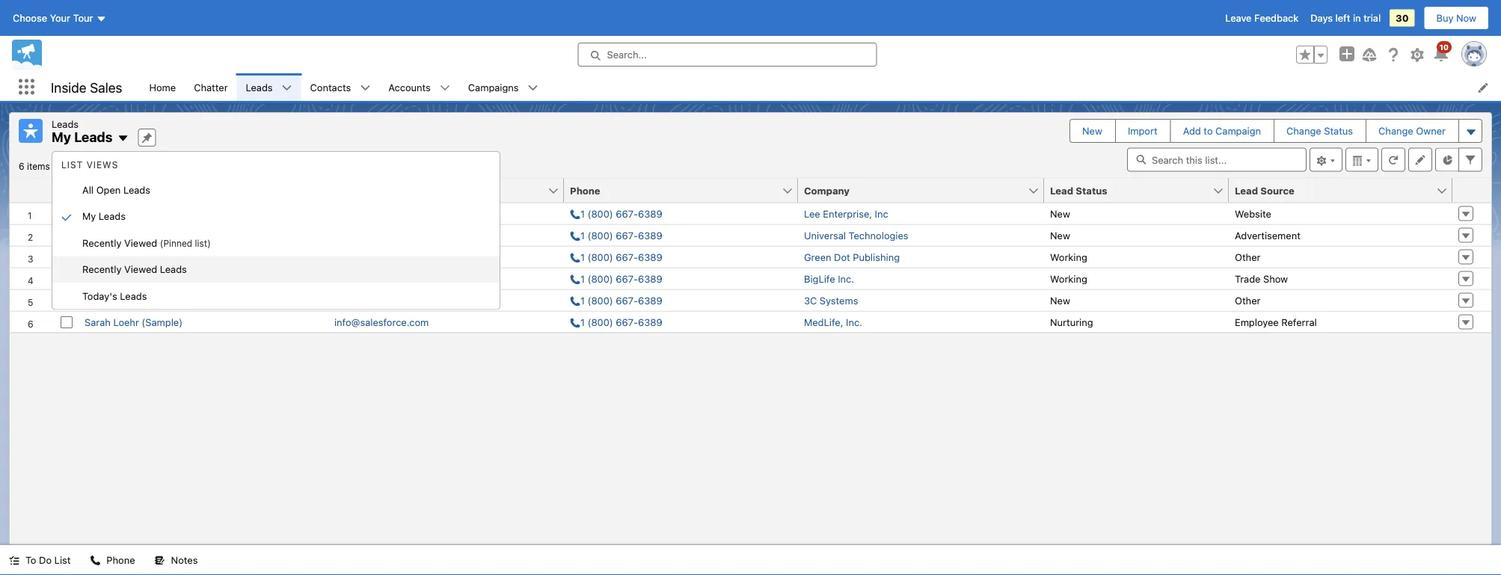 Task type: locate. For each thing, give the bounding box(es) containing it.
today's leads
[[82, 290, 147, 301]]

• right items
[[53, 161, 57, 172]]

6 items • sorted by name • filtered by my leads •
[[19, 161, 231, 172]]

1 cell from the top
[[55, 224, 79, 246]]

company button
[[798, 178, 1028, 202]]

cell left andy
[[55, 224, 79, 246]]

2 horizontal spatial text default image
[[282, 83, 292, 93]]

• left filtered
[[130, 161, 134, 172]]

3 1 (800) 667-6389 link from the top
[[570, 251, 663, 263]]

notes button
[[146, 545, 207, 575]]

company
[[804, 185, 850, 196]]

1 info@salesforce.com link from the top
[[334, 251, 429, 263]]

2 (800) from the top
[[588, 230, 613, 241]]

leads inside "link"
[[99, 211, 126, 222]]

2 lead from the left
[[1235, 185, 1258, 196]]

text default image left notes
[[155, 555, 165, 566]]

other up 'trade'
[[1235, 251, 1261, 263]]

inc. down dot
[[838, 273, 854, 284]]

info@salesforce.com link for john steele (sample)
[[334, 273, 429, 284]]

status down the new button
[[1076, 185, 1107, 196]]

other down 'trade'
[[1235, 295, 1261, 306]]

campaign
[[1216, 125, 1261, 137]]

status
[[1324, 125, 1353, 137], [1076, 185, 1107, 196]]

(800) for green
[[588, 251, 613, 263]]

text default image inside to do list button
[[9, 555, 19, 566]]

new for advertisement
[[1050, 230, 1070, 241]]

phone inside my leads grid
[[570, 185, 600, 196]]

(sample) down david adelson (sample)
[[140, 273, 181, 284]]

0 vertical spatial recently
[[82, 237, 122, 248]]

all open leads
[[82, 184, 150, 195]]

list up all
[[61, 160, 83, 170]]

info@salesforce.com for david adelson (sample)
[[334, 251, 429, 263]]

phone button
[[564, 178, 782, 202], [81, 545, 144, 575]]

6 667- from the top
[[616, 316, 638, 328]]

my leads up andy
[[82, 211, 126, 222]]

home
[[149, 82, 176, 93]]

1 (800) 667-6389 link for lee
[[570, 208, 663, 219]]

text default image inside accounts list item
[[440, 83, 450, 93]]

lead source
[[1235, 185, 1295, 196]]

change left owner on the right of the page
[[1379, 125, 1414, 137]]

1
[[580, 208, 585, 219], [580, 230, 585, 241], [580, 251, 585, 263], [580, 273, 585, 284], [580, 295, 585, 306], [580, 316, 585, 328]]

(sample) right gardner
[[152, 295, 193, 306]]

text default image inside notes button
[[155, 555, 165, 566]]

steele
[[109, 273, 138, 284]]

lead inside button
[[1235, 185, 1258, 196]]

biglife
[[804, 273, 835, 284]]

1 lead from the left
[[1050, 185, 1073, 196]]

0 vertical spatial status
[[1324, 125, 1353, 137]]

change
[[1287, 125, 1322, 137], [1379, 125, 1414, 137]]

2 vertical spatial info@salesforce.com link
[[334, 316, 429, 328]]

my leads status
[[19, 161, 231, 172]]

667- for medlife, inc.
[[616, 316, 638, 328]]

1 6389 from the top
[[638, 208, 663, 219]]

maria gardner (sample) link
[[85, 295, 193, 306]]

(sample) down (pinned
[[152, 251, 193, 263]]

(sample) for maria gardner (sample)
[[152, 295, 193, 306]]

universal technologies
[[804, 230, 909, 241]]

None search field
[[1127, 148, 1307, 172]]

1 horizontal spatial •
[[130, 161, 134, 172]]

list
[[140, 73, 1501, 101]]

recently viewed (pinned list)
[[82, 237, 211, 248]]

loehr
[[113, 316, 139, 328]]

group
[[1296, 46, 1328, 64]]

1 vertical spatial inc.
[[846, 316, 862, 328]]

2 vertical spatial my
[[82, 211, 96, 222]]

1 change from the left
[[1287, 125, 1322, 137]]

inc. down systems
[[846, 316, 862, 328]]

5 1 (800) 667-6389 link from the top
[[570, 295, 663, 306]]

6 1 (800) 667-6389 from the top
[[580, 316, 663, 328]]

2 change from the left
[[1379, 125, 1414, 137]]

change status button
[[1275, 120, 1365, 142]]

my leads inside "link"
[[82, 211, 126, 222]]

2 1 (800) 667-6389 from the top
[[580, 230, 663, 241]]

home link
[[140, 73, 185, 101]]

other
[[1235, 251, 1261, 263], [1235, 295, 1261, 306]]

all open leads link
[[52, 177, 500, 203]]

1 horizontal spatial my
[[82, 211, 96, 222]]

status for change status
[[1324, 125, 1353, 137]]

1 horizontal spatial status
[[1324, 125, 1353, 137]]

6389 for lee enterprise, inc
[[638, 208, 663, 219]]

0 vertical spatial cell
[[55, 224, 79, 246]]

1 (800) 667-6389 link
[[570, 208, 663, 219], [570, 230, 663, 241], [570, 251, 663, 263], [570, 273, 663, 284], [570, 295, 663, 306], [570, 316, 663, 328]]

0 vertical spatial info@salesforce.com
[[334, 251, 429, 263]]

1 (800) 667-6389 for biglife
[[580, 273, 663, 284]]

4 1 (800) 667-6389 from the top
[[580, 273, 663, 284]]

1 vertical spatial info@salesforce.com
[[334, 273, 429, 284]]

(sample) down the maria gardner (sample) link in the left of the page
[[142, 316, 183, 328]]

1 vertical spatial working
[[1050, 273, 1087, 284]]

accounts
[[388, 82, 431, 93]]

amy jordan (sample)
[[85, 208, 182, 219]]

1 vertical spatial other
[[1235, 295, 1261, 306]]

2 cell from the top
[[55, 289, 79, 311]]

viewed down david adelson (sample)
[[124, 264, 157, 275]]

new for other
[[1050, 295, 1070, 306]]

by right 'sorted'
[[90, 161, 100, 172]]

cell
[[55, 224, 79, 246], [55, 289, 79, 311]]

0 horizontal spatial by
[[90, 161, 100, 172]]

2 recently from the top
[[82, 264, 122, 275]]

text default image right contacts
[[360, 83, 370, 93]]

inc.
[[838, 273, 854, 284], [846, 316, 862, 328]]

1 vertical spatial phone
[[107, 555, 135, 566]]

systems
[[820, 295, 858, 306]]

recently for recently viewed leads
[[82, 264, 122, 275]]

• right the "leads"
[[224, 161, 228, 172]]

lead
[[1050, 185, 1073, 196], [1235, 185, 1258, 196]]

5 (800) from the top
[[588, 295, 613, 306]]

1 viewed from the top
[[124, 237, 157, 248]]

6 (800) from the top
[[588, 316, 613, 328]]

text default image
[[360, 83, 370, 93], [440, 83, 450, 93], [528, 83, 538, 93], [90, 555, 101, 566]]

30
[[1396, 12, 1409, 24]]

david
[[85, 251, 110, 263]]

•
[[53, 161, 57, 172], [130, 161, 134, 172], [224, 161, 228, 172]]

(sample) up david adelson (sample) link
[[139, 230, 180, 241]]

1 recently from the top
[[82, 237, 122, 248]]

text default image
[[282, 83, 292, 93], [9, 555, 19, 566], [155, 555, 165, 566]]

chatter
[[194, 82, 228, 93]]

text default image for to do list
[[9, 555, 19, 566]]

4 1 from the top
[[580, 273, 585, 284]]

0 horizontal spatial text default image
[[9, 555, 19, 566]]

1 horizontal spatial lead
[[1235, 185, 1258, 196]]

6 6389 from the top
[[638, 316, 663, 328]]

1 • from the left
[[53, 161, 57, 172]]

1 vertical spatial status
[[1076, 185, 1107, 196]]

(sample)
[[141, 208, 182, 219], [139, 230, 180, 241], [152, 251, 193, 263], [140, 273, 181, 284], [152, 295, 193, 306], [142, 316, 183, 328]]

(sample) for andy smith (sample)
[[139, 230, 180, 241]]

campaigns link
[[459, 73, 528, 101]]

1 horizontal spatial change
[[1379, 125, 1414, 137]]

2 1 from the top
[[580, 230, 585, 241]]

2 vertical spatial info@salesforce.com
[[334, 316, 429, 328]]

(sample) up recently viewed (pinned list)
[[141, 208, 182, 219]]

0 vertical spatial list
[[61, 160, 83, 170]]

1 vertical spatial recently
[[82, 264, 122, 275]]

notes
[[171, 555, 198, 566]]

1 horizontal spatial by
[[171, 161, 181, 172]]

filtered
[[137, 161, 169, 172]]

my leads
[[52, 129, 113, 145], [82, 211, 126, 222]]

status for lead status
[[1076, 185, 1107, 196]]

leads up list views
[[74, 129, 113, 145]]

to do list
[[25, 555, 71, 566]]

text default image for accounts
[[440, 83, 450, 93]]

item number element
[[10, 178, 55, 203]]

3 6389 from the top
[[638, 251, 663, 263]]

4 (800) from the top
[[588, 273, 613, 284]]

6389 for biglife inc.
[[638, 273, 663, 284]]

1 1 from the top
[[580, 208, 585, 219]]

0 vertical spatial my
[[52, 129, 71, 145]]

publishing
[[853, 251, 900, 263]]

0 vertical spatial phone
[[570, 185, 600, 196]]

5 1 from the top
[[580, 295, 585, 306]]

1 1 (800) 667-6389 link from the top
[[570, 208, 663, 219]]

0 horizontal spatial •
[[53, 161, 57, 172]]

text default image inside the "contacts" list item
[[360, 83, 370, 93]]

text default image inside campaigns list item
[[528, 83, 538, 93]]

0 horizontal spatial status
[[1076, 185, 1107, 196]]

0 horizontal spatial phone button
[[81, 545, 144, 575]]

action element
[[1453, 178, 1492, 203]]

leads right 'chatter' link
[[246, 82, 273, 93]]

1 vertical spatial my
[[184, 161, 197, 172]]

1 1 (800) 667-6389 from the top
[[580, 208, 663, 219]]

6 1 from the top
[[580, 316, 585, 328]]

0 vertical spatial viewed
[[124, 237, 157, 248]]

3 1 (800) 667-6389 from the top
[[580, 251, 663, 263]]

adelson
[[113, 251, 149, 263]]

(800) for universal
[[588, 230, 613, 241]]

2 1 (800) 667-6389 link from the top
[[570, 230, 663, 241]]

sarah loehr (sample) link
[[85, 316, 183, 328]]

1 (800) 667-6389 for green
[[580, 251, 663, 263]]

1 other from the top
[[1235, 251, 1261, 263]]

1 horizontal spatial text default image
[[155, 555, 165, 566]]

info@salesforce.com link
[[334, 251, 429, 263], [334, 273, 429, 284], [334, 316, 429, 328]]

my up andy
[[82, 211, 96, 222]]

recently down david
[[82, 264, 122, 275]]

1 (800) from the top
[[588, 208, 613, 219]]

1 vertical spatial name
[[85, 185, 112, 196]]

leads up smith
[[99, 211, 126, 222]]

1 667- from the top
[[616, 208, 638, 219]]

0 horizontal spatial lead
[[1050, 185, 1073, 196]]

1 vertical spatial info@salesforce.com link
[[334, 273, 429, 284]]

inc. for biglife inc.
[[838, 273, 854, 284]]

cell for andy
[[55, 224, 79, 246]]

1 for 3c systems
[[580, 295, 585, 306]]

1 vertical spatial phone button
[[81, 545, 144, 575]]

inside
[[51, 79, 86, 95]]

company element
[[798, 178, 1053, 203]]

1 vertical spatial viewed
[[124, 264, 157, 275]]

3 667- from the top
[[616, 251, 638, 263]]

667-
[[616, 208, 638, 219], [616, 230, 638, 241], [616, 251, 638, 263], [616, 273, 638, 284], [616, 295, 638, 306], [616, 316, 638, 328]]

0 vertical spatial other
[[1235, 251, 1261, 263]]

my leads up list views
[[52, 129, 113, 145]]

1 (800) 667-6389 link for biglife
[[570, 273, 663, 284]]

text default image right the campaigns
[[528, 83, 538, 93]]

change owner button
[[1367, 120, 1458, 142]]

5 6389 from the top
[[638, 295, 663, 306]]

2 info@salesforce.com link from the top
[[334, 273, 429, 284]]

1 for green dot publishing
[[580, 251, 585, 263]]

1 vertical spatial cell
[[55, 289, 79, 311]]

1 vertical spatial my leads
[[82, 211, 126, 222]]

1 horizontal spatial phone button
[[564, 178, 782, 202]]

your
[[50, 12, 70, 24]]

0 horizontal spatial phone
[[107, 555, 135, 566]]

new
[[1082, 125, 1102, 137], [1050, 208, 1070, 219], [1050, 230, 1070, 241], [1050, 295, 1070, 306]]

0 vertical spatial info@salesforce.com link
[[334, 251, 429, 263]]

to
[[25, 555, 36, 566]]

status up lead source button
[[1324, 125, 1353, 137]]

5 1 (800) 667-6389 from the top
[[580, 295, 663, 306]]

change for change owner
[[1379, 125, 1414, 137]]

status inside 'button'
[[1076, 185, 1107, 196]]

lead source button
[[1229, 178, 1436, 202]]

text default image left contacts
[[282, 83, 292, 93]]

1 vertical spatial list
[[54, 555, 71, 566]]

0 vertical spatial name
[[103, 161, 127, 172]]

change for change status
[[1287, 125, 1322, 137]]

universal technologies link
[[804, 230, 909, 241]]

change owner
[[1379, 125, 1446, 137]]

my left the "leads"
[[184, 161, 197, 172]]

3 (800) from the top
[[588, 251, 613, 263]]

viewed up david adelson (sample)
[[124, 237, 157, 248]]

text default image for notes
[[155, 555, 165, 566]]

recently up david
[[82, 237, 122, 248]]

info@salesforce.com link for david adelson (sample)
[[334, 251, 429, 263]]

items
[[27, 161, 50, 172]]

working for trade show
[[1050, 273, 1087, 284]]

lead down the new button
[[1050, 185, 1073, 196]]

667- for universal technologies
[[616, 230, 638, 241]]

0 horizontal spatial change
[[1287, 125, 1322, 137]]

0 vertical spatial working
[[1050, 251, 1087, 263]]

leave
[[1225, 12, 1252, 24]]

lead for lead status
[[1050, 185, 1073, 196]]

lead up website
[[1235, 185, 1258, 196]]

action image
[[1453, 178, 1492, 202]]

name up all open leads
[[103, 161, 127, 172]]

text default image left "to"
[[9, 555, 19, 566]]

4 667- from the top
[[616, 273, 638, 284]]

text default image right accounts
[[440, 83, 450, 93]]

employee referral
[[1235, 316, 1317, 328]]

3c
[[804, 295, 817, 306]]

6 1 (800) 667-6389 link from the top
[[570, 316, 663, 328]]

phone
[[570, 185, 600, 196], [107, 555, 135, 566]]

list right the do
[[54, 555, 71, 566]]

to
[[1204, 125, 1213, 137]]

medlife,
[[804, 316, 843, 328]]

2 viewed from the top
[[124, 264, 157, 275]]

1 (800) 667-6389 for 3c
[[580, 295, 663, 306]]

4 1 (800) 667-6389 link from the top
[[570, 273, 663, 284]]

2 other from the top
[[1235, 295, 1261, 306]]

(800)
[[588, 208, 613, 219], [588, 230, 613, 241], [588, 251, 613, 263], [588, 273, 613, 284], [588, 295, 613, 306], [588, 316, 613, 328]]

cell for maria
[[55, 289, 79, 311]]

owner
[[1416, 125, 1446, 137]]

2 667- from the top
[[616, 230, 638, 241]]

6389
[[638, 208, 663, 219], [638, 230, 663, 241], [638, 251, 663, 263], [638, 273, 663, 284], [638, 295, 663, 306], [638, 316, 663, 328]]

667- for biglife inc.
[[616, 273, 638, 284]]

leads image
[[19, 119, 43, 143]]

list inside list box
[[61, 160, 83, 170]]

name up the amy in the left of the page
[[85, 185, 112, 196]]

2 horizontal spatial •
[[224, 161, 228, 172]]

by right filtered
[[171, 161, 181, 172]]

5 667- from the top
[[616, 295, 638, 306]]

universal
[[804, 230, 846, 241]]

0 vertical spatial inc.
[[838, 273, 854, 284]]

choose
[[13, 12, 47, 24]]

1 horizontal spatial phone
[[570, 185, 600, 196]]

status inside button
[[1324, 125, 1353, 137]]

leads | list views list box
[[52, 153, 500, 309]]

2 horizontal spatial my
[[184, 161, 197, 172]]

add
[[1183, 125, 1201, 137]]

lead for lead source
[[1235, 185, 1258, 196]]

phone element
[[564, 178, 807, 203]]

2 info@salesforce.com from the top
[[334, 273, 429, 284]]

contacts list item
[[301, 73, 379, 101]]

my leads|leads|list view element
[[9, 112, 1492, 545]]

10 button
[[1432, 41, 1452, 64]]

2 6389 from the top
[[638, 230, 663, 241]]

4 6389 from the top
[[638, 273, 663, 284]]

1 working from the top
[[1050, 251, 1087, 263]]

1 info@salesforce.com from the top
[[334, 251, 429, 263]]

list
[[61, 160, 83, 170], [54, 555, 71, 566]]

lead inside 'button'
[[1050, 185, 1073, 196]]

cell left maria
[[55, 289, 79, 311]]

3 info@salesforce.com from the top
[[334, 316, 429, 328]]

my right leads image
[[52, 129, 71, 145]]

1 (800) 667-6389 link for universal
[[570, 230, 663, 241]]

2 working from the top
[[1050, 273, 1087, 284]]

by
[[90, 161, 100, 172], [171, 161, 181, 172]]

my leads grid
[[10, 178, 1492, 333]]

change up source
[[1287, 125, 1322, 137]]

3 1 from the top
[[580, 251, 585, 263]]

employee
[[1235, 316, 1279, 328]]

leads link
[[237, 73, 282, 101]]

john steele (sample) link
[[85, 273, 181, 284]]



Task type: vqa. For each thing, say whether or not it's contained in the screenshot.
right '•'
yes



Task type: describe. For each thing, give the bounding box(es) containing it.
6389 for green dot publishing
[[638, 251, 663, 263]]

recently viewed leads
[[82, 264, 187, 275]]

biglife inc.
[[804, 273, 854, 284]]

3c systems
[[804, 295, 858, 306]]

leads inside list item
[[246, 82, 273, 93]]

choose your tour
[[13, 12, 93, 24]]

1 (800) 667-6389 for lee
[[580, 208, 663, 219]]

in
[[1353, 12, 1361, 24]]

leads
[[199, 161, 222, 172]]

text default image for campaigns
[[528, 83, 538, 93]]

lead source element
[[1229, 178, 1462, 203]]

list)
[[195, 238, 211, 248]]

accounts link
[[379, 73, 440, 101]]

search...
[[607, 49, 647, 60]]

(800) for medlife,
[[588, 316, 613, 328]]

my inside "link"
[[82, 211, 96, 222]]

maria
[[85, 295, 110, 306]]

to do list button
[[0, 545, 80, 575]]

6
[[19, 161, 24, 172]]

smith
[[110, 230, 136, 241]]

2 by from the left
[[171, 161, 181, 172]]

10
[[1440, 43, 1449, 51]]

enterprise,
[[823, 208, 872, 219]]

viewed for (pinned
[[124, 237, 157, 248]]

chatter link
[[185, 73, 237, 101]]

buy
[[1437, 12, 1454, 24]]

today's
[[82, 290, 117, 301]]

source
[[1261, 185, 1295, 196]]

my leads link
[[52, 203, 500, 230]]

lee enterprise, inc link
[[804, 208, 888, 219]]

gardner
[[112, 295, 149, 306]]

lee enterprise, inc
[[804, 208, 888, 219]]

1 (800) 667-6389 link for medlife,
[[570, 316, 663, 328]]

recently for recently viewed (pinned list)
[[82, 237, 122, 248]]

sarah loehr (sample)
[[85, 316, 183, 328]]

email element
[[328, 178, 573, 203]]

amy
[[85, 208, 104, 219]]

medlife, inc.
[[804, 316, 862, 328]]

6389 for universal technologies
[[638, 230, 663, 241]]

(800) for biglife
[[588, 273, 613, 284]]

(800) for lee
[[588, 208, 613, 219]]

0 horizontal spatial my
[[52, 129, 71, 145]]

choose your tour button
[[12, 6, 107, 30]]

Search My Leads list view. search field
[[1127, 148, 1307, 172]]

trial
[[1364, 12, 1381, 24]]

inside sales
[[51, 79, 122, 95]]

import
[[1128, 125, 1158, 137]]

0 vertical spatial phone button
[[564, 178, 782, 202]]

leads list item
[[237, 73, 301, 101]]

leave feedback
[[1225, 12, 1299, 24]]

1 (800) 667-6389 link for green
[[570, 251, 663, 263]]

other for working
[[1235, 251, 1261, 263]]

views
[[87, 160, 118, 170]]

6389 for 3c systems
[[638, 295, 663, 306]]

sarah
[[85, 316, 111, 328]]

recently viewed leads link
[[52, 256, 500, 283]]

all
[[82, 184, 94, 195]]

1 by from the left
[[90, 161, 100, 172]]

leads down john steele (sample)
[[120, 290, 147, 301]]

nurturing
[[1050, 316, 1093, 328]]

name inside button
[[85, 185, 112, 196]]

david adelson (sample)
[[85, 251, 193, 263]]

andy smith (sample) link
[[85, 230, 180, 241]]

now
[[1456, 12, 1477, 24]]

buy now button
[[1424, 6, 1489, 30]]

(sample) for amy jordan (sample)
[[141, 208, 182, 219]]

leave feedback link
[[1225, 12, 1299, 24]]

1 for universal technologies
[[580, 230, 585, 241]]

667- for 3c systems
[[616, 295, 638, 306]]

lee
[[804, 208, 820, 219]]

website
[[1235, 208, 1272, 219]]

0 vertical spatial my leads
[[52, 129, 113, 145]]

open
[[96, 184, 121, 195]]

list containing home
[[140, 73, 1501, 101]]

(sample) for sarah loehr (sample)
[[142, 316, 183, 328]]

technologies
[[849, 230, 909, 241]]

contacts link
[[301, 73, 360, 101]]

1 (800) 667-6389 link for 3c
[[570, 295, 663, 306]]

item number image
[[10, 178, 55, 202]]

2 • from the left
[[130, 161, 134, 172]]

lead status element
[[1044, 178, 1238, 203]]

1 for medlife, inc.
[[580, 316, 585, 328]]

list inside button
[[54, 555, 71, 566]]

inc
[[875, 208, 888, 219]]

add to campaign button
[[1171, 120, 1273, 142]]

667- for green dot publishing
[[616, 251, 638, 263]]

name element
[[79, 178, 328, 203]]

other for new
[[1235, 295, 1261, 306]]

green
[[804, 251, 831, 263]]

days
[[1311, 12, 1333, 24]]

campaigns list item
[[459, 73, 547, 101]]

new button
[[1070, 120, 1114, 142]]

name button
[[79, 178, 312, 202]]

medlife, inc. link
[[804, 316, 862, 328]]

leads down (pinned
[[160, 264, 187, 275]]

advertisement
[[1235, 230, 1301, 241]]

1 (800) 667-6389 for universal
[[580, 230, 663, 241]]

text default image inside leads list item
[[282, 83, 292, 93]]

john
[[85, 273, 107, 284]]

new inside button
[[1082, 125, 1102, 137]]

new for website
[[1050, 208, 1070, 219]]

viewed for leads
[[124, 264, 157, 275]]

jordan
[[107, 208, 138, 219]]

text default image for contacts
[[360, 83, 370, 93]]

green dot publishing link
[[804, 251, 900, 263]]

leads up amy jordan (sample) link
[[123, 184, 150, 195]]

(sample) for david adelson (sample)
[[152, 251, 193, 263]]

6389 for medlife, inc.
[[638, 316, 663, 328]]

3 info@salesforce.com link from the top
[[334, 316, 429, 328]]

search... button
[[578, 43, 877, 67]]

inc. for medlife, inc.
[[846, 316, 862, 328]]

667- for lee enterprise, inc
[[616, 208, 638, 219]]

lead status
[[1050, 185, 1107, 196]]

(sample) for john steele (sample)
[[140, 273, 181, 284]]

accounts list item
[[379, 73, 459, 101]]

green dot publishing
[[804, 251, 900, 263]]

1 for biglife inc.
[[580, 273, 585, 284]]

1 for lee enterprise, inc
[[580, 208, 585, 219]]

list views
[[61, 160, 118, 170]]

sales
[[90, 79, 122, 95]]

amy jordan (sample) link
[[85, 208, 182, 219]]

3 • from the left
[[224, 161, 228, 172]]

tour
[[73, 12, 93, 24]]

left
[[1336, 12, 1350, 24]]

1 (800) 667-6389 for medlife,
[[580, 316, 663, 328]]

andy
[[85, 230, 108, 241]]

(800) for 3c
[[588, 295, 613, 306]]

info@salesforce.com for john steele (sample)
[[334, 273, 429, 284]]

today's leads link
[[52, 283, 500, 309]]

change status
[[1287, 125, 1353, 137]]

leads right leads image
[[52, 118, 79, 129]]

andy smith (sample)
[[85, 230, 180, 241]]

dot
[[834, 251, 850, 263]]

do
[[39, 555, 52, 566]]

working for other
[[1050, 251, 1087, 263]]

text default image right to do list
[[90, 555, 101, 566]]

lead status button
[[1044, 178, 1213, 202]]



